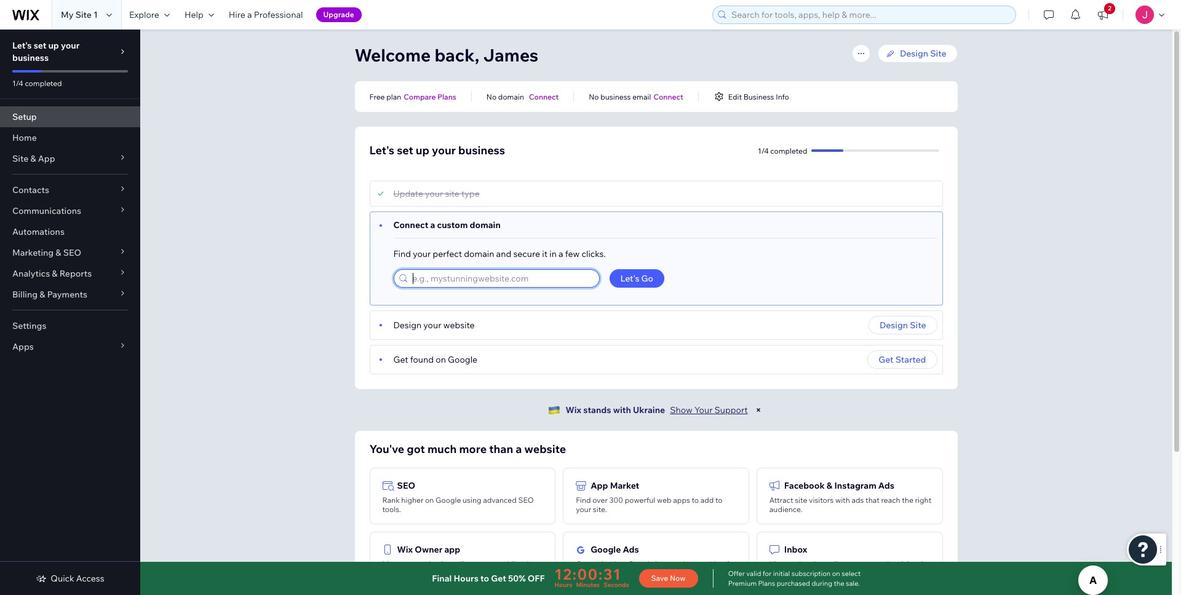 Task type: vqa. For each thing, say whether or not it's contained in the screenshot.
bottommost the Marketing
no



Task type: locate. For each thing, give the bounding box(es) containing it.
1/4 completed
[[12, 79, 62, 88], [758, 146, 808, 155]]

1 horizontal spatial with
[[613, 405, 631, 416]]

seo up "higher"
[[397, 481, 416, 492]]

2 no from the left
[[589, 92, 599, 101]]

0 horizontal spatial connect link
[[529, 91, 559, 102]]

get for get started
[[879, 355, 894, 366]]

0 horizontal spatial site
[[445, 188, 460, 199]]

with left final
[[383, 569, 397, 579]]

domain right "perfect"
[[464, 249, 495, 260]]

1 horizontal spatial app
[[591, 481, 608, 492]]

the
[[903, 496, 914, 505], [834, 580, 845, 588]]

0 horizontal spatial with
[[383, 569, 397, 579]]

1 vertical spatial site
[[795, 496, 808, 505]]

a left custom
[[431, 220, 435, 231]]

1 horizontal spatial seo
[[397, 481, 416, 492]]

business left email
[[601, 92, 631, 101]]

1 vertical spatial ads
[[623, 545, 639, 556]]

completed up setup
[[25, 79, 62, 88]]

get left found
[[394, 355, 408, 366]]

home
[[12, 132, 37, 143]]

support
[[715, 405, 748, 416]]

0 vertical spatial seo
[[63, 247, 81, 259]]

to left add
[[692, 496, 699, 505]]

get inside button
[[879, 355, 894, 366]]

get left started
[[879, 355, 894, 366]]

save now button
[[639, 570, 698, 588]]

activity
[[891, 560, 916, 569]]

& up during
[[809, 569, 814, 579]]

1 connect link from the left
[[529, 91, 559, 102]]

let's set up your business
[[12, 40, 80, 63], [370, 143, 505, 158]]

0 horizontal spatial no
[[487, 92, 497, 101]]

google inside rank higher on google using advanced seo tools.
[[436, 496, 461, 505]]

1 horizontal spatial ads
[[879, 481, 895, 492]]

visitors down owner
[[399, 569, 424, 579]]

0 vertical spatial up
[[48, 40, 59, 51]]

get inside get noticed on google by people searching for what your business offers.
[[576, 560, 589, 569]]

find
[[394, 249, 411, 260], [576, 496, 591, 505]]

1 horizontal spatial connect link
[[654, 91, 684, 102]]

& up "analytics & reports" on the left top
[[56, 247, 61, 259]]

find inside the find over 300 powerful web apps to add to your site.
[[576, 496, 591, 505]]

1 horizontal spatial website
[[525, 443, 566, 457]]

1 vertical spatial the
[[834, 580, 845, 588]]

0 vertical spatial for
[[727, 560, 737, 569]]

0 horizontal spatial visitors
[[399, 569, 424, 579]]

0 horizontal spatial app
[[38, 153, 55, 164]]

0 horizontal spatial 1/4 completed
[[12, 79, 62, 88]]

visitors down the facebook
[[809, 496, 834, 505]]

my
[[61, 9, 74, 20]]

your up update your site type
[[432, 143, 456, 158]]

app
[[445, 545, 461, 556]]

the left sale.
[[834, 580, 845, 588]]

1 horizontal spatial 1/4
[[758, 146, 769, 155]]

1 horizontal spatial no
[[589, 92, 599, 101]]

your up get found on google on the left bottom of page
[[424, 320, 442, 331]]

1 vertical spatial wix
[[397, 545, 413, 556]]

0 horizontal spatial ads
[[623, 545, 639, 556]]

ads up get noticed on google by people searching for what your business offers.
[[623, 545, 639, 556]]

billing & payments button
[[0, 284, 140, 305]]

rank
[[383, 496, 400, 505]]

& right the facebook
[[827, 481, 833, 492]]

settings
[[12, 321, 46, 332]]

design inside button
[[880, 320, 909, 331]]

you've
[[370, 443, 405, 457]]

upgrade button
[[316, 7, 362, 22]]

find left "perfect"
[[394, 249, 411, 260]]

1 horizontal spatial let's
[[370, 143, 395, 158]]

design down "search for tools, apps, help & more..." field on the right
[[901, 48, 929, 59]]

chat up "off"
[[523, 560, 538, 569]]

domain up "find your perfect domain and secure it in a few clicks."
[[470, 220, 501, 231]]

1 horizontal spatial chat
[[792, 569, 807, 579]]

google right found
[[448, 355, 478, 366]]

google
[[448, 355, 478, 366], [436, 496, 461, 505], [591, 545, 621, 556], [629, 560, 654, 569]]

up inside "let's set up your business"
[[48, 40, 59, 51]]

& left reports
[[52, 268, 58, 279]]

your down owner
[[412, 560, 428, 569]]

help button
[[177, 0, 221, 30]]

2 vertical spatial seo
[[519, 496, 534, 505]]

plans down valid
[[759, 580, 776, 588]]

2 horizontal spatial and
[[877, 560, 890, 569]]

design up found
[[394, 320, 422, 331]]

design
[[901, 48, 929, 59], [394, 320, 422, 331], [880, 320, 909, 331]]

google inside get noticed on google by people searching for what your business offers.
[[629, 560, 654, 569]]

on
[[436, 355, 446, 366], [425, 496, 434, 505], [618, 560, 627, 569], [833, 570, 841, 579]]

0 vertical spatial let's
[[12, 40, 32, 51]]

0 vertical spatial website
[[444, 320, 475, 331]]

hours inside "12:00:31 hours minutes seconds"
[[555, 582, 573, 590]]

stands
[[584, 405, 612, 416]]

1/4 up setup
[[12, 79, 23, 88]]

0 horizontal spatial seo
[[63, 247, 81, 259]]

to right add
[[716, 496, 723, 505]]

to inside "view and reply to all messages and activity via email, chat & more."
[[822, 560, 829, 569]]

attract
[[770, 496, 794, 505]]

completed inside sidebar element
[[25, 79, 62, 88]]

your right what
[[595, 569, 610, 579]]

sale.
[[846, 580, 860, 588]]

site
[[75, 9, 92, 20], [931, 48, 947, 59], [12, 153, 28, 164], [911, 320, 927, 331]]

50%
[[508, 574, 526, 585]]

connect link right email
[[654, 91, 684, 102]]

& inside billing & payments dropdown button
[[40, 289, 45, 300]]

1 vertical spatial plans
[[759, 580, 776, 588]]

1 horizontal spatial completed
[[771, 146, 808, 155]]

0 vertical spatial with
[[613, 405, 631, 416]]

0 horizontal spatial let's set up your business
[[12, 40, 80, 63]]

found
[[410, 355, 434, 366]]

and left secure
[[496, 249, 512, 260]]

wix stands with ukraine show your support
[[566, 405, 748, 416]]

app up over
[[591, 481, 608, 492]]

it
[[542, 249, 548, 260]]

2 horizontal spatial seo
[[519, 496, 534, 505]]

1 vertical spatial app
[[591, 481, 608, 492]]

let's set up your business down my
[[12, 40, 80, 63]]

app market
[[591, 481, 640, 492]]

you've got much more than a website
[[370, 443, 566, 457]]

find left over
[[576, 496, 591, 505]]

2 more. from the left
[[815, 569, 835, 579]]

completed down info
[[771, 146, 808, 155]]

offer valid for initial subscription on select premium plans purchased during the sale.
[[729, 570, 861, 588]]

compare plans link
[[404, 91, 457, 102]]

0 horizontal spatial chat
[[523, 560, 538, 569]]

website up get found on google on the left bottom of page
[[444, 320, 475, 331]]

wix owner app
[[397, 545, 461, 556]]

& for site
[[30, 153, 36, 164]]

edit
[[729, 92, 742, 101]]

& inside analytics & reports dropdown button
[[52, 268, 58, 279]]

0 vertical spatial set
[[34, 40, 46, 51]]

your left site.
[[576, 505, 592, 515]]

0 vertical spatial the
[[903, 496, 914, 505]]

connect link down james
[[529, 91, 559, 102]]

& for billing
[[40, 289, 45, 300]]

site & app
[[12, 153, 55, 164]]

business up final
[[429, 560, 460, 569]]

set inside "let's set up your business"
[[34, 40, 46, 51]]

offers.
[[644, 569, 666, 579]]

facebook
[[785, 481, 825, 492]]

for right valid
[[763, 570, 772, 579]]

connect down james
[[529, 92, 559, 101]]

connect right email
[[654, 92, 684, 101]]

email,
[[770, 569, 790, 579]]

1 vertical spatial visitors
[[399, 569, 424, 579]]

with inside manage your business from your mobile, chat with visitors & more.
[[383, 569, 397, 579]]

ads
[[879, 481, 895, 492], [623, 545, 639, 556]]

0 horizontal spatial up
[[48, 40, 59, 51]]

1 vertical spatial let's
[[370, 143, 395, 158]]

1 horizontal spatial let's set up your business
[[370, 143, 505, 158]]

1 vertical spatial design site
[[880, 320, 927, 331]]

0 horizontal spatial completed
[[25, 79, 62, 88]]

& right billing
[[40, 289, 45, 300]]

google for higher
[[436, 496, 461, 505]]

ads up reach
[[879, 481, 895, 492]]

let's inside "let's set up your business"
[[12, 40, 32, 51]]

1 horizontal spatial plans
[[759, 580, 776, 588]]

business up setup
[[12, 52, 49, 63]]

1 horizontal spatial site
[[795, 496, 808, 505]]

let's go button
[[610, 270, 665, 288]]

2 vertical spatial with
[[383, 569, 397, 579]]

hire
[[229, 9, 245, 20]]

set
[[34, 40, 46, 51], [397, 143, 413, 158]]

your down my
[[61, 40, 80, 51]]

google for noticed
[[629, 560, 654, 569]]

google left using
[[436, 496, 461, 505]]

design site button
[[869, 316, 938, 335]]

2 horizontal spatial with
[[836, 496, 851, 505]]

0 vertical spatial visitors
[[809, 496, 834, 505]]

1 no from the left
[[487, 92, 497, 101]]

1 vertical spatial seo
[[397, 481, 416, 492]]

add
[[701, 496, 714, 505]]

0 vertical spatial let's set up your business
[[12, 40, 80, 63]]

hours left minutes in the bottom of the page
[[555, 582, 573, 590]]

chat inside "view and reply to all messages and activity via email, chat & more."
[[792, 569, 807, 579]]

1 vertical spatial domain
[[470, 220, 501, 231]]

1 vertical spatial with
[[836, 496, 851, 505]]

hours down the from
[[454, 574, 479, 585]]

0 horizontal spatial set
[[34, 40, 46, 51]]

domain for custom
[[470, 220, 501, 231]]

than
[[490, 443, 514, 457]]

2 connect link from the left
[[654, 91, 684, 102]]

on inside rank higher on google using advanced seo tools.
[[425, 496, 434, 505]]

for up 'offer'
[[727, 560, 737, 569]]

on inside offer valid for initial subscription on select premium plans purchased during the sale.
[[833, 570, 841, 579]]

connect
[[529, 92, 559, 101], [654, 92, 684, 101], [394, 220, 429, 231]]

1 horizontal spatial hours
[[555, 582, 573, 590]]

& for analytics
[[52, 268, 58, 279]]

more. up during
[[815, 569, 835, 579]]

2 horizontal spatial let's
[[621, 273, 640, 284]]

300
[[610, 496, 624, 505]]

0 horizontal spatial find
[[394, 249, 411, 260]]

1 horizontal spatial set
[[397, 143, 413, 158]]

your up final hours to get 50% off
[[479, 560, 495, 569]]

with right stands
[[613, 405, 631, 416]]

1 vertical spatial set
[[397, 143, 413, 158]]

website
[[444, 320, 475, 331], [525, 443, 566, 457]]

find for find your perfect domain and secure it in a few clicks.
[[394, 249, 411, 260]]

0 horizontal spatial the
[[834, 580, 845, 588]]

chat up purchased
[[792, 569, 807, 579]]

rank higher on google using advanced seo tools.
[[383, 496, 534, 515]]

site down the facebook
[[795, 496, 808, 505]]

design up get started button
[[880, 320, 909, 331]]

billing & payments
[[12, 289, 87, 300]]

on for found
[[436, 355, 446, 366]]

1/4 inside sidebar element
[[12, 79, 23, 88]]

0 horizontal spatial wix
[[397, 545, 413, 556]]

and
[[496, 249, 512, 260], [788, 560, 801, 569], [877, 560, 890, 569]]

1/4 completed up setup
[[12, 79, 62, 88]]

1 horizontal spatial find
[[576, 496, 591, 505]]

0 vertical spatial plans
[[438, 92, 457, 101]]

0 vertical spatial app
[[38, 153, 55, 164]]

& left final
[[425, 569, 430, 579]]

chat
[[523, 560, 538, 569], [792, 569, 807, 579]]

& inside site & app popup button
[[30, 153, 36, 164]]

& inside manage your business from your mobile, chat with visitors & more.
[[425, 569, 430, 579]]

domain down james
[[498, 92, 524, 101]]

no down james
[[487, 92, 497, 101]]

your inside sidebar element
[[61, 40, 80, 51]]

connect down update
[[394, 220, 429, 231]]

& inside marketing & seo dropdown button
[[56, 247, 61, 259]]

& for marketing
[[56, 247, 61, 259]]

let's set up your business up update your site type
[[370, 143, 505, 158]]

with down facebook & instagram ads
[[836, 496, 851, 505]]

site left type
[[445, 188, 460, 199]]

1 vertical spatial 1/4 completed
[[758, 146, 808, 155]]

1 vertical spatial 1/4
[[758, 146, 769, 155]]

for
[[727, 560, 737, 569], [763, 570, 772, 579]]

get found on google
[[394, 355, 478, 366]]

1/4 down business
[[758, 146, 769, 155]]

settings link
[[0, 316, 140, 337]]

1 horizontal spatial visitors
[[809, 496, 834, 505]]

final
[[432, 574, 452, 585]]

app down home link
[[38, 153, 55, 164]]

get left noticed
[[576, 560, 589, 569]]

attract site visitors with ads that reach the right audience.
[[770, 496, 932, 515]]

the left right
[[903, 496, 914, 505]]

explore
[[129, 9, 159, 20]]

communications button
[[0, 201, 140, 222]]

communications
[[12, 206, 81, 217]]

a right hire
[[247, 9, 252, 20]]

the inside attract site visitors with ads that reach the right audience.
[[903, 496, 914, 505]]

visitors
[[809, 496, 834, 505], [399, 569, 424, 579]]

plans right compare
[[438, 92, 457, 101]]

no left email
[[589, 92, 599, 101]]

on down google ads
[[618, 560, 627, 569]]

completed
[[25, 79, 62, 88], [771, 146, 808, 155]]

find your perfect domain and secure it in a few clicks.
[[394, 249, 606, 260]]

connect link for no domain connect
[[529, 91, 559, 102]]

1 vertical spatial for
[[763, 570, 772, 579]]

chat inside manage your business from your mobile, chat with visitors & more.
[[523, 560, 538, 569]]

access
[[76, 574, 104, 585]]

12:00:31 hours minutes seconds
[[555, 566, 629, 590]]

& down home
[[30, 153, 36, 164]]

2 vertical spatial domain
[[464, 249, 495, 260]]

1 more. from the left
[[432, 569, 451, 579]]

0 horizontal spatial 1/4
[[12, 79, 23, 88]]

james
[[484, 44, 539, 66]]

0 horizontal spatial more.
[[432, 569, 451, 579]]

seo right advanced in the left of the page
[[519, 496, 534, 505]]

connect link
[[529, 91, 559, 102], [654, 91, 684, 102]]

0 horizontal spatial let's
[[12, 40, 32, 51]]

on right "higher"
[[425, 496, 434, 505]]

1 horizontal spatial up
[[416, 143, 430, 158]]

0 horizontal spatial connect
[[394, 220, 429, 231]]

wix up manage
[[397, 545, 413, 556]]

on down all
[[833, 570, 841, 579]]

0 vertical spatial 1/4 completed
[[12, 79, 62, 88]]

1 vertical spatial find
[[576, 496, 591, 505]]

2 vertical spatial let's
[[621, 273, 640, 284]]

1 horizontal spatial for
[[763, 570, 772, 579]]

0 horizontal spatial hours
[[454, 574, 479, 585]]

app inside popup button
[[38, 153, 55, 164]]

let's
[[12, 40, 32, 51], [370, 143, 395, 158], [621, 273, 640, 284]]

seo down automations link at the left top
[[63, 247, 81, 259]]

1 vertical spatial website
[[525, 443, 566, 457]]

off
[[528, 574, 545, 585]]

1/4 completed down info
[[758, 146, 808, 155]]

hours for 12:00:31
[[555, 582, 573, 590]]

0 vertical spatial 1/4
[[12, 79, 23, 88]]

google left the by
[[629, 560, 654, 569]]

visitors inside attract site visitors with ads that reach the right audience.
[[809, 496, 834, 505]]

0 vertical spatial wix
[[566, 405, 582, 416]]

upgrade
[[323, 10, 354, 19]]

business inside "let's set up your business"
[[12, 52, 49, 63]]

google up noticed
[[591, 545, 621, 556]]

1 horizontal spatial more.
[[815, 569, 835, 579]]

1 vertical spatial up
[[416, 143, 430, 158]]

0 horizontal spatial for
[[727, 560, 737, 569]]

more. inside "view and reply to all messages and activity via email, chat & more."
[[815, 569, 835, 579]]

to left all
[[822, 560, 829, 569]]

on right found
[[436, 355, 446, 366]]

subscription
[[792, 570, 831, 579]]

business inside manage your business from your mobile, chat with visitors & more.
[[429, 560, 460, 569]]

let's go
[[621, 273, 654, 284]]

offer
[[729, 570, 745, 579]]

and up offer valid for initial subscription on select premium plans purchased during the sale.
[[788, 560, 801, 569]]

more. inside manage your business from your mobile, chat with visitors & more.
[[432, 569, 451, 579]]

site inside popup button
[[12, 153, 28, 164]]

1 horizontal spatial the
[[903, 496, 914, 505]]

and left activity
[[877, 560, 890, 569]]

what
[[576, 569, 593, 579]]

get for get found on google
[[394, 355, 408, 366]]

0 vertical spatial ads
[[879, 481, 895, 492]]

few
[[566, 249, 580, 260]]

design site inside button
[[880, 320, 927, 331]]

marketing & seo
[[12, 247, 81, 259]]

more. down app
[[432, 569, 451, 579]]

all
[[831, 560, 839, 569]]

business up seconds
[[612, 569, 642, 579]]

0 vertical spatial completed
[[25, 79, 62, 88]]

wix left stands
[[566, 405, 582, 416]]

1 vertical spatial completed
[[771, 146, 808, 155]]

website right the than
[[525, 443, 566, 457]]

on inside get noticed on google by people searching for what your business offers.
[[618, 560, 627, 569]]

welcome
[[355, 44, 431, 66]]



Task type: describe. For each thing, give the bounding box(es) containing it.
on for noticed
[[618, 560, 627, 569]]

to left 50%
[[481, 574, 489, 585]]

sidebar element
[[0, 30, 140, 596]]

quick
[[51, 574, 74, 585]]

via
[[918, 560, 928, 569]]

business inside get noticed on google by people searching for what your business offers.
[[612, 569, 642, 579]]

apps
[[674, 496, 691, 505]]

purchased
[[777, 580, 811, 588]]

reply
[[803, 560, 820, 569]]

get started button
[[868, 351, 938, 369]]

connect a custom domain
[[394, 220, 501, 231]]

got
[[407, 443, 425, 457]]

compare
[[404, 92, 436, 101]]

help
[[185, 9, 204, 20]]

your inside the find over 300 powerful web apps to add to your site.
[[576, 505, 592, 515]]

manage your business from your mobile, chat with visitors & more.
[[383, 560, 538, 579]]

premium
[[729, 580, 757, 588]]

my site 1
[[61, 9, 98, 20]]

the inside offer valid for initial subscription on select premium plans purchased during the sale.
[[834, 580, 845, 588]]

plan
[[387, 92, 401, 101]]

mobile,
[[496, 560, 522, 569]]

during
[[812, 580, 833, 588]]

hours for final
[[454, 574, 479, 585]]

facebook & instagram ads
[[785, 481, 895, 492]]

payments
[[47, 289, 87, 300]]

business up type
[[459, 143, 505, 158]]

marketing & seo button
[[0, 243, 140, 263]]

with inside attract site visitors with ads that reach the right audience.
[[836, 496, 851, 505]]

analytics
[[12, 268, 50, 279]]

0 vertical spatial domain
[[498, 92, 524, 101]]

connect link for no business email connect
[[654, 91, 684, 102]]

wix for wix owner app
[[397, 545, 413, 556]]

1/4 completed inside sidebar element
[[12, 79, 62, 88]]

e.g., mystunningwebsite.com field
[[409, 270, 596, 287]]

noticed
[[591, 560, 617, 569]]

Search for tools, apps, help & more... field
[[728, 6, 1013, 23]]

no business email connect
[[589, 92, 684, 101]]

analytics & reports button
[[0, 263, 140, 284]]

automations link
[[0, 222, 140, 243]]

1 horizontal spatial 1/4 completed
[[758, 146, 808, 155]]

web
[[657, 496, 672, 505]]

go
[[642, 273, 654, 284]]

ukraine
[[633, 405, 666, 416]]

your inside get noticed on google by people searching for what your business offers.
[[595, 569, 610, 579]]

plans inside offer valid for initial subscription on select premium plans purchased during the sale.
[[759, 580, 776, 588]]

update your site type
[[394, 188, 480, 199]]

market
[[610, 481, 640, 492]]

seo inside rank higher on google using advanced seo tools.
[[519, 496, 534, 505]]

let's set up your business inside sidebar element
[[12, 40, 80, 63]]

people
[[666, 560, 690, 569]]

your right update
[[425, 188, 443, 199]]

0 vertical spatial design site
[[901, 48, 947, 59]]

site inside button
[[911, 320, 927, 331]]

billing
[[12, 289, 38, 300]]

wix for wix stands with ukraine show your support
[[566, 405, 582, 416]]

0 horizontal spatial and
[[496, 249, 512, 260]]

apps button
[[0, 337, 140, 358]]

site.
[[593, 505, 607, 515]]

let's inside button
[[621, 273, 640, 284]]

powerful
[[625, 496, 656, 505]]

visitors inside manage your business from your mobile, chat with visitors & more.
[[399, 569, 424, 579]]

1 vertical spatial let's set up your business
[[370, 143, 505, 158]]

2 horizontal spatial connect
[[654, 92, 684, 101]]

edit business info button
[[714, 91, 790, 102]]

google for found
[[448, 355, 478, 366]]

higher
[[402, 496, 424, 505]]

for inside offer valid for initial subscription on select premium plans purchased during the sale.
[[763, 570, 772, 579]]

professional
[[254, 9, 303, 20]]

no for no domain
[[487, 92, 497, 101]]

1 horizontal spatial connect
[[529, 92, 559, 101]]

welcome back, james
[[355, 44, 539, 66]]

site & app button
[[0, 148, 140, 169]]

12:00:31
[[555, 566, 622, 584]]

a right "in"
[[559, 249, 564, 260]]

setup
[[12, 111, 37, 122]]

hire a professional link
[[221, 0, 311, 30]]

secure
[[514, 249, 541, 260]]

find over 300 powerful web apps to add to your site.
[[576, 496, 723, 515]]

by
[[656, 560, 664, 569]]

0 vertical spatial site
[[445, 188, 460, 199]]

automations
[[12, 227, 65, 238]]

no for no business email
[[589, 92, 599, 101]]

type
[[462, 188, 480, 199]]

find for find over 300 powerful web apps to add to your site.
[[576, 496, 591, 505]]

seconds
[[604, 582, 629, 590]]

for inside get noticed on google by people searching for what your business offers.
[[727, 560, 737, 569]]

design your website
[[394, 320, 475, 331]]

1
[[94, 9, 98, 20]]

0 horizontal spatial website
[[444, 320, 475, 331]]

domain for perfect
[[464, 249, 495, 260]]

0 horizontal spatial plans
[[438, 92, 457, 101]]

inbox
[[785, 545, 808, 556]]

custom
[[437, 220, 468, 231]]

& inside "view and reply to all messages and activity via email, chat & more."
[[809, 569, 814, 579]]

much
[[428, 443, 457, 457]]

your
[[695, 405, 713, 416]]

1 horizontal spatial and
[[788, 560, 801, 569]]

in
[[550, 249, 557, 260]]

that
[[866, 496, 880, 505]]

select
[[842, 570, 861, 579]]

on for higher
[[425, 496, 434, 505]]

clicks.
[[582, 249, 606, 260]]

valid
[[747, 570, 762, 579]]

site inside attract site visitors with ads that reach the right audience.
[[795, 496, 808, 505]]

tools.
[[383, 505, 401, 515]]

your left "perfect"
[[413, 249, 431, 260]]

back,
[[435, 44, 480, 66]]

contacts button
[[0, 180, 140, 201]]

a right the than
[[516, 443, 522, 457]]

& for facebook
[[827, 481, 833, 492]]

reports
[[60, 268, 92, 279]]

more
[[459, 443, 487, 457]]

email
[[633, 92, 651, 101]]

manage
[[383, 560, 411, 569]]

get for get noticed on google by people searching for what your business offers.
[[576, 560, 589, 569]]

free
[[370, 92, 385, 101]]

seo inside dropdown button
[[63, 247, 81, 259]]

get down the mobile,
[[491, 574, 506, 585]]

marketing
[[12, 247, 54, 259]]

over
[[593, 496, 608, 505]]

info
[[776, 92, 790, 101]]



